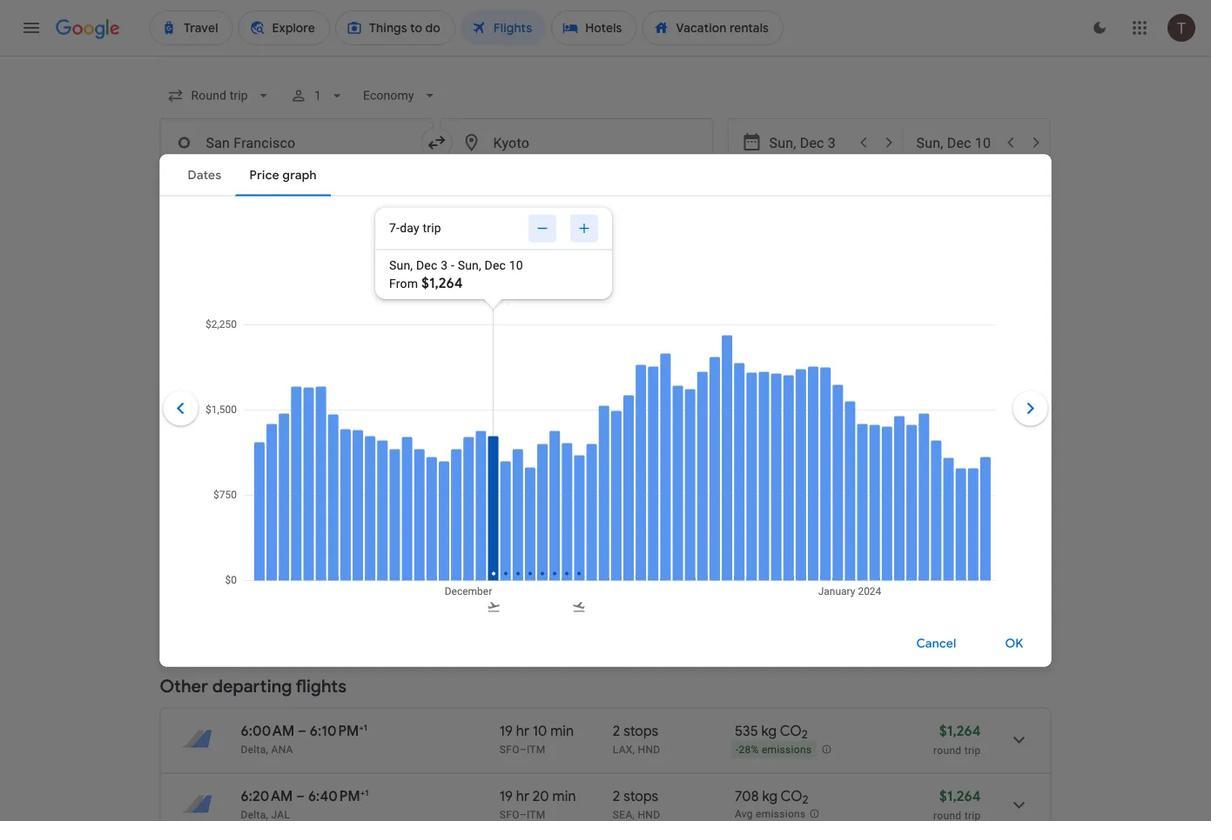 Task type: locate. For each thing, give the bounding box(es) containing it.
based
[[199, 330, 228, 342]]

departing
[[200, 303, 280, 325], [212, 676, 292, 698]]

trip for $1,578
[[964, 461, 981, 473]]

kg for 535
[[761, 723, 777, 741]]

– down total duration 14 hr 10 min. element
[[520, 525, 527, 538]]

2 up +30% emissions
[[802, 444, 808, 459]]

stop for 14 hr 10 min
[[622, 504, 650, 522]]

itm
[[527, 525, 546, 538], [527, 744, 546, 756], [527, 809, 546, 821]]

required
[[457, 330, 497, 342]]

19
[[500, 723, 513, 741], [500, 788, 513, 806]]

2 left 25
[[613, 460, 619, 472]]

0 horizontal spatial dec
[[416, 259, 438, 273]]

usual
[[511, 608, 544, 626]]

+ up arrival time: 6:40 pm on  monday, december 4. text field
[[359, 723, 364, 734]]

hr for 14 hr 10 min
[[517, 504, 530, 522]]

12:20 am up departure time: 12:20 am. text box
[[241, 439, 298, 457]]

itm inside "19 hr 20 min sfo – itm"
[[527, 809, 546, 821]]

- inside "sun, dec 3 - sun, dec 10 from $1,264"
[[451, 259, 454, 273]]

sfo inside "19 hr 20 min sfo – itm"
[[500, 809, 520, 821]]

2 sfo from the top
[[500, 525, 520, 538]]

0 vertical spatial 12:20 am
[[241, 439, 298, 457]]

10 up total duration 19 hr 20 min. element
[[533, 723, 547, 741]]

15
[[500, 439, 513, 457]]

10 inside the 14 hr 10 min sfo – itm
[[533, 504, 548, 522]]

20 down 19 hr 10 min sfo – itm on the left bottom of page
[[533, 788, 549, 806]]

dec left the 3
[[416, 259, 438, 273]]

2 1 stop from the top
[[613, 504, 650, 522]]

hr for 19 hr 10 min
[[516, 723, 529, 741]]

1 avg emissions from the top
[[735, 395, 806, 407]]

kg
[[761, 374, 776, 391], [761, 439, 777, 457], [761, 504, 777, 522], [761, 723, 777, 741], [762, 788, 778, 806]]

kg right 708
[[762, 788, 778, 806]]

1 stop flight. element for 15 hr 20 min
[[613, 439, 650, 459]]

 image inside main content
[[266, 460, 269, 472]]

swap origin and destination. image
[[426, 132, 447, 153]]

avg down 708
[[735, 809, 753, 821]]

delta,
[[241, 744, 268, 756], [241, 809, 268, 821]]

ok
[[1005, 636, 1024, 652]]

2 vertical spatial 10
[[533, 723, 547, 741]]

2 right 745
[[801, 379, 807, 394]]

stops
[[275, 180, 308, 196]]

avg emissions for 745
[[735, 395, 806, 407]]

969
[[735, 439, 758, 457]]

flights up convenience
[[284, 303, 334, 325]]

avg
[[735, 395, 753, 407], [735, 809, 753, 821]]

flights
[[284, 303, 334, 325], [296, 676, 347, 698]]

2 19 from the top
[[500, 788, 513, 806]]

emissions for 745
[[756, 395, 806, 407]]

- right the 3
[[451, 259, 454, 273]]

2 delta, from the top
[[241, 809, 268, 821]]

1 horizontal spatial dec
[[485, 259, 506, 273]]

co for 745
[[779, 374, 801, 391]]

0 vertical spatial $1,264
[[421, 274, 463, 292]]

trip for 7-
[[423, 221, 441, 236]]

$1,578 round trip
[[933, 439, 981, 473]]

0 vertical spatial stops
[[624, 723, 658, 741]]

stops inside 2 stops sea , hnd
[[624, 788, 658, 806]]

–
[[300, 374, 309, 391], [302, 439, 310, 457], [520, 460, 527, 472], [302, 504, 310, 522], [520, 525, 527, 538], [298, 723, 306, 741], [520, 744, 527, 756], [296, 788, 305, 806], [520, 809, 527, 821]]

avg emissions down 745 kg co 2
[[735, 395, 806, 407]]

+ for 6:10 pm
[[359, 723, 364, 734]]

2 1 stop flight. element from the top
[[613, 504, 650, 525]]

delta, down 6:20 am
[[241, 809, 268, 821]]

20 up kix
[[533, 439, 549, 457]]

co for 535
[[780, 723, 802, 741]]

2 inside 2 stops sea , hnd
[[613, 788, 620, 806]]

dec
[[416, 259, 438, 273], [485, 259, 506, 273]]

duration button
[[936, 174, 1026, 202]]

kg inside 708 kg co 2
[[762, 788, 778, 806]]

min right 25
[[650, 460, 668, 472]]

2 stops flight. element for 19 hr 10 min
[[613, 723, 658, 743]]

ana down leaves san francisco international airport at 11:05 am on sunday, december 3 and arrives at kansai international airport at 4:25 pm on monday, december 4. element
[[282, 395, 304, 407]]

1 delta, from the top
[[241, 744, 268, 756]]

1 stop flight. element up 25
[[613, 439, 650, 459]]

+ inside 12:20 am – 7:30 am + 1
[[366, 504, 370, 515]]

itm inside 19 hr 10 min sfo – itm
[[527, 744, 546, 756]]

0 vertical spatial 1 stop flight. element
[[613, 439, 650, 459]]

2 2 stops flight. element from the top
[[613, 788, 658, 808]]

1 vertical spatial stop
[[622, 504, 650, 522]]

20 inside 15 hr 20 min sfo – kix
[[533, 439, 549, 457]]

hr
[[516, 439, 530, 457], [622, 460, 632, 472], [517, 504, 530, 522], [622, 525, 632, 538], [516, 723, 529, 741], [516, 788, 529, 806]]

emissions down 969 kg co 2
[[764, 460, 814, 472]]

Return text field
[[916, 119, 997, 166]]

, down lax
[[633, 809, 635, 821]]

co inside 745 kg co 2
[[779, 374, 801, 391]]

None search field
[[160, 80, 1051, 231]]

hnd for 2 stops sea , hnd
[[638, 809, 660, 821]]

departing up on
[[200, 303, 280, 325]]

hr down 19 hr 10 min sfo – itm on the left bottom of page
[[516, 788, 529, 806]]

and left bag
[[704, 330, 722, 342]]

avg for 745
[[735, 395, 753, 407]]

min inside the 14 hr 10 min sfo – itm
[[551, 504, 574, 522]]

1 vertical spatial $1,264
[[939, 723, 981, 741]]

scroll forward image
[[1010, 388, 1051, 430]]

avg emissions down 708 kg co 2 on the right of the page
[[735, 809, 806, 821]]

0 vertical spatial flights
[[284, 303, 334, 325]]

1 vertical spatial 19
[[500, 788, 513, 806]]

hnd inside 2 stops lax , hnd
[[638, 744, 660, 756]]

– left the "8:40 am" at the left bottom of the page
[[302, 439, 310, 457]]

hr up total duration 19 hr 20 min. element
[[516, 723, 529, 741]]

min inside 15 hr 20 min sfo – kix
[[553, 439, 576, 457]]

itm down total duration 19 hr 10 min. element
[[527, 744, 546, 756]]

2 stops flight. element up 'sea' at right bottom
[[613, 788, 658, 808]]

delta, for 6:20 am
[[241, 809, 268, 821]]

2 vertical spatial itm
[[527, 809, 546, 821]]

1 vertical spatial 2 stops flight. element
[[613, 788, 658, 808]]

1 inside 12:20 am – 7:30 am + 1
[[370, 504, 374, 515]]

- down 535
[[736, 745, 739, 757]]

2 stops flight. element
[[613, 723, 658, 743], [613, 788, 658, 808]]

$1,264 up $1,264 text box
[[939, 723, 981, 741]]

main content
[[160, 245, 1051, 822]]

+ for 6:40 pm
[[360, 788, 365, 799]]

1 stop flight. element up 30
[[613, 504, 650, 525]]

1 stop up 30
[[613, 504, 650, 522]]

1 , from the top
[[633, 744, 635, 756]]

2 avg from the top
[[735, 809, 753, 821]]

3 round from the top
[[933, 745, 962, 757]]

min inside 19 hr 10 min sfo – itm
[[550, 723, 574, 741]]

fees
[[538, 330, 559, 342], [746, 330, 767, 342]]

19 inside 19 hr 10 min sfo – itm
[[500, 723, 513, 741]]

6:20 am
[[241, 788, 293, 806]]

ranked based on price and convenience
[[160, 330, 356, 342]]

co right 708
[[781, 788, 802, 806]]

trip inside $1,264 round trip
[[964, 745, 981, 757]]

sfo inside 19 hr 10 min sfo – itm
[[500, 744, 520, 756]]

best
[[160, 303, 196, 325]]

stops inside 2 stops lax , hnd
[[624, 723, 658, 741]]

1 and from the left
[[273, 330, 292, 342]]

min right 15
[[553, 439, 576, 457]]

12:20 am – 8:40 am + 1
[[241, 439, 375, 457]]

hnd for 1 hr 30 min hnd
[[671, 525, 693, 538]]

1 horizontal spatial fees
[[746, 330, 767, 342]]

+ down arrival time: 8:40 am on  monday, december 4. text box
[[366, 504, 370, 515]]

round inside $1,582 round trip
[[933, 526, 962, 539]]

1 vertical spatial itm
[[527, 744, 546, 756]]

1 stop up 25
[[613, 439, 650, 457]]

sun,
[[389, 259, 413, 273], [458, 259, 481, 273]]

airlines
[[355, 180, 398, 196]]

trip
[[423, 221, 441, 236], [964, 461, 981, 473], [964, 526, 981, 539], [964, 745, 981, 757]]

11:05 am
[[241, 374, 297, 391]]

+ for 7:30 am
[[366, 504, 370, 515]]

2 right 708
[[802, 793, 809, 808]]

1 vertical spatial round
[[933, 526, 962, 539]]

15 hr 20 min sfo – kix
[[500, 439, 576, 472]]

$1,264
[[421, 274, 463, 292], [939, 723, 981, 741], [939, 788, 981, 806]]

– inside 19 hr 10 min sfo – itm
[[520, 744, 527, 756]]

bag fees button
[[725, 330, 767, 342]]

0 vertical spatial 19
[[500, 723, 513, 741]]

scroll backward image
[[160, 388, 202, 430]]

departing up 6:00 am text field
[[212, 676, 292, 698]]

min inside layover (1 of 1) is a 1 hr 30 min overnight layover at haneda airport in tokyo. element
[[650, 525, 668, 538]]

1 19 from the top
[[500, 723, 513, 741]]

– down total duration 19 hr 10 min. element
[[520, 744, 527, 756]]

2 up -28% emissions
[[802, 728, 808, 743]]

hnd inside layover (1 of 1) is a 1 hr 30 min overnight layover at haneda airport in tokyo. element
[[671, 525, 693, 538]]

3 sfo from the top
[[500, 744, 520, 756]]

cheaper than usual for your search
[[420, 608, 643, 626]]

co inside 969 kg co 2
[[780, 439, 802, 457]]

1 1 stop flight. element from the top
[[613, 439, 650, 459]]

+ down arrival time: 6:10 pm on  monday, december 4. text field at the bottom left of page
[[360, 788, 365, 799]]

dec right the dates
[[485, 259, 506, 273]]

19 inside "19 hr 20 min sfo – itm"
[[500, 788, 513, 806]]

745 kg co 2
[[735, 374, 807, 394]]

co up +30% emissions
[[780, 439, 802, 457]]

0 vertical spatial delta,
[[241, 744, 268, 756]]

2 hr 25 min hnd
[[613, 460, 693, 472]]

total duration 19 hr 10 min. element
[[500, 723, 613, 743]]

2 dec from the left
[[485, 259, 506, 273]]

fees right taxes at top left
[[538, 330, 559, 342]]

Departure time: 12:20 AM. text field
[[241, 439, 298, 457]]

hr inside "19 hr 20 min sfo – itm"
[[516, 788, 529, 806]]

sfo
[[500, 460, 520, 472], [500, 525, 520, 538], [500, 744, 520, 756], [500, 809, 520, 821]]

, for 19 hr 20 min
[[633, 809, 635, 821]]

adult.
[[588, 330, 615, 342]]

round down $1,578
[[933, 461, 962, 473]]

flights for other departing flights
[[296, 676, 347, 698]]

1 1 stop from the top
[[613, 439, 650, 457]]

+ inside 6:00 am – 6:10 pm + 1
[[359, 723, 364, 734]]

emissions for 959
[[764, 525, 814, 537]]

10 inside 19 hr 10 min sfo – itm
[[533, 723, 547, 741]]

sfo down total duration 19 hr 20 min. element
[[500, 809, 520, 821]]

round
[[933, 461, 962, 473], [933, 526, 962, 539], [933, 745, 962, 757]]

12:20 am down 12:20 am text box
[[241, 504, 298, 522]]

19 for 19 hr 20 min
[[500, 788, 513, 806]]

round inside the $1,578 round trip
[[933, 461, 962, 473]]

co inside 535 kg co 2
[[780, 723, 802, 741]]

0 vertical spatial avg
[[735, 395, 753, 407]]

+ down arrival time: 4:25 pm on  monday, december 4. text field
[[367, 439, 372, 450]]

1 united from the top
[[273, 460, 304, 472]]

1 inside 6:00 am – 6:10 pm + 1
[[364, 723, 367, 734]]

1 sfo from the top
[[500, 460, 520, 472]]

2 vertical spatial round
[[933, 745, 962, 757]]

1 vertical spatial avg emissions
[[735, 809, 806, 821]]

+ for 8:40 am
[[367, 439, 372, 450]]

1 vertical spatial flights
[[296, 676, 347, 698]]

kg up +30% emissions
[[761, 439, 777, 457]]

trip inside the $1,578 round trip
[[964, 461, 981, 473]]

1 avg from the top
[[735, 395, 753, 407]]

969 kg co 2
[[735, 439, 808, 459]]

avg emissions
[[735, 395, 806, 407], [735, 809, 806, 821]]

airports
[[853, 180, 899, 196]]

for left your
[[547, 608, 565, 626]]

959
[[735, 504, 758, 522]]

,
[[633, 744, 635, 756], [633, 809, 635, 821]]

– inside the 14 hr 10 min sfo – itm
[[520, 525, 527, 538]]

0 vertical spatial 10
[[509, 259, 523, 273]]

1 vertical spatial 20
[[533, 788, 549, 806]]

+
[[529, 330, 535, 342], [367, 439, 372, 450], [366, 504, 370, 515], [359, 723, 364, 734], [360, 788, 365, 799]]

2 stops from the top
[[624, 788, 658, 806]]

charges
[[662, 330, 701, 342]]

itm for 14 hr 10 min
[[527, 525, 546, 538]]

1 inside 12:20 am – 8:40 am + 1
[[372, 439, 375, 450]]

for
[[562, 330, 576, 342], [547, 608, 565, 626]]

0 horizontal spatial -
[[451, 259, 454, 273]]

bags button
[[435, 174, 503, 202]]

1 vertical spatial united
[[273, 525, 304, 538]]

2 stops sea , hnd
[[613, 788, 660, 821]]

20
[[533, 439, 549, 457], [533, 788, 549, 806]]

2 itm from the top
[[527, 744, 546, 756]]

2 up lax
[[613, 723, 620, 741]]

2 round from the top
[[933, 526, 962, 539]]

20 inside "19 hr 20 min sfo – itm"
[[533, 788, 549, 806]]

2 sun, from the left
[[458, 259, 481, 273]]

stop for 15 hr 20 min
[[622, 439, 650, 457]]

$1,264 inside $1,264 round trip
[[939, 723, 981, 741]]

round inside $1,264 round trip
[[933, 745, 962, 757]]

co
[[779, 374, 801, 391], [780, 439, 802, 457], [780, 504, 802, 522], [780, 723, 802, 741], [781, 788, 802, 806]]

min inside "19 hr 20 min sfo – itm"
[[553, 788, 576, 806]]

Arrival time: 8:40 AM on  Monday, December 4. text field
[[314, 439, 375, 457]]

10 right the dates
[[509, 259, 523, 273]]

avg emissions for 708
[[735, 809, 806, 821]]

hnd right 25
[[671, 460, 693, 472]]

hnd inside 2 stops sea , hnd
[[638, 809, 660, 821]]

0 vertical spatial 2 stops flight. element
[[613, 723, 658, 743]]

 image
[[266, 460, 269, 472]]

prices
[[385, 330, 416, 342]]

kg inside 535 kg co 2
[[761, 723, 777, 741]]

leaves san francisco international airport at 12:20 am on sunday, december 3 and arrives at itami airport at 7:30 am on monday, december 4. element
[[241, 504, 374, 522]]

0 vertical spatial -
[[451, 259, 454, 273]]

, inside 2 stops lax , hnd
[[633, 744, 635, 756]]

itm inside the 14 hr 10 min sfo – itm
[[527, 525, 546, 538]]

united down 12:20 am text box
[[273, 460, 304, 472]]

745
[[735, 374, 758, 391]]

total duration 15 hr 20 min. element
[[500, 439, 613, 459]]

emissions
[[756, 395, 806, 407], [764, 460, 814, 472], [764, 525, 814, 537], [762, 745, 812, 757], [756, 809, 806, 821]]

co inside the 959 kg co 2
[[780, 504, 802, 522]]

stop up 30
[[622, 504, 650, 522]]

1 vertical spatial 1 stop flight. element
[[613, 504, 650, 525]]

0 horizontal spatial and
[[273, 330, 292, 342]]

1 vertical spatial stops
[[624, 788, 658, 806]]

12:20 am – 7:30 am + 1
[[241, 504, 374, 522]]

0 horizontal spatial fees
[[538, 330, 559, 342]]

, inside 2 stops sea , hnd
[[633, 809, 635, 821]]

hnd inside layover (1 of 1) is a 2 hr 25 min overnight layover at haneda airport in tokyo. element
[[671, 460, 693, 472]]

2 12:20 am from the top
[[241, 504, 298, 522]]

min right 14 at the bottom
[[551, 504, 574, 522]]

2 stop from the top
[[622, 504, 650, 522]]

hnd right 30
[[671, 525, 693, 538]]

1 round from the top
[[933, 461, 962, 473]]

– down total duration 15 hr 20 min. 'element'
[[520, 460, 527, 472]]

– inside 15 hr 20 min sfo – kix
[[520, 460, 527, 472]]

avg down 745
[[735, 395, 753, 407]]

, up 2 stops sea , hnd at the bottom of the page
[[633, 744, 635, 756]]

0 vertical spatial 20
[[533, 439, 549, 457]]

$1,264 down the 3
[[421, 274, 463, 292]]

1 vertical spatial 10
[[533, 504, 548, 522]]

2
[[801, 379, 807, 394], [802, 444, 808, 459], [613, 460, 619, 472], [802, 510, 808, 524], [613, 723, 620, 741], [802, 728, 808, 743], [613, 788, 620, 806], [802, 793, 809, 808]]

kg up -28% emissions
[[761, 723, 777, 741]]

3 itm from the top
[[527, 809, 546, 821]]

hnd
[[671, 460, 693, 472], [671, 525, 693, 538], [638, 744, 660, 756], [638, 809, 660, 821]]

0 vertical spatial stop
[[622, 439, 650, 457]]

search
[[600, 608, 643, 626]]

fees right bag
[[746, 330, 767, 342]]

dates
[[450, 254, 482, 269]]

min
[[553, 439, 576, 457], [650, 460, 668, 472], [551, 504, 574, 522], [650, 525, 668, 538], [550, 723, 574, 741], [553, 788, 576, 806]]

535
[[735, 723, 758, 741]]

1 inside 6:20 am – 6:40 pm + 1
[[365, 788, 369, 799]]

min up total duration 19 hr 20 min. element
[[550, 723, 574, 741]]

emissions down 745 kg co 2
[[756, 395, 806, 407]]

itm down total duration 19 hr 20 min. element
[[527, 809, 546, 821]]

1 vertical spatial 1 stop
[[613, 504, 650, 522]]

hr inside 15 hr 20 min sfo – kix
[[516, 439, 530, 457]]

2 up 'sea' at right bottom
[[613, 788, 620, 806]]

1 itm from the top
[[527, 525, 546, 538]]

1 vertical spatial delta,
[[241, 809, 268, 821]]

0 horizontal spatial sun,
[[389, 259, 413, 273]]

flights for best departing flights
[[284, 303, 334, 325]]

2 , from the top
[[633, 809, 635, 821]]

0 vertical spatial united
[[273, 460, 304, 472]]

emissions for 708
[[756, 809, 806, 821]]

$1,264 for $1,264
[[939, 788, 981, 806]]

hr right 15
[[516, 439, 530, 457]]

kg inside 745 kg co 2
[[761, 374, 776, 391]]

1 2 stops flight. element from the top
[[613, 723, 658, 743]]

1 horizontal spatial -
[[736, 745, 739, 757]]

1 stop from the top
[[622, 439, 650, 457]]

$1,582
[[940, 504, 981, 522]]

convenience
[[294, 330, 356, 342]]

10 right 14 at the bottom
[[533, 504, 548, 522]]

19 up "19 hr 20 min sfo – itm"
[[500, 723, 513, 741]]

hnd right lax
[[638, 744, 660, 756]]

0 vertical spatial for
[[562, 330, 576, 342]]

4 sfo from the top
[[500, 809, 520, 821]]

itm for 19 hr 20 min
[[527, 809, 546, 821]]

10 inside "sun, dec 3 - sun, dec 10 from $1,264"
[[509, 259, 523, 273]]

sun, right the 3
[[458, 259, 481, 273]]

1 vertical spatial departing
[[212, 676, 292, 698]]

price
[[246, 330, 271, 342]]

and right 'price'
[[273, 330, 292, 342]]

co right 745
[[779, 374, 801, 391]]

0 vertical spatial departing
[[200, 303, 280, 325]]

+ inside 12:20 am – 8:40 am + 1
[[367, 439, 372, 450]]

2 vertical spatial $1,264
[[939, 788, 981, 806]]

1 vertical spatial for
[[547, 608, 565, 626]]

flights up 6:10 pm
[[296, 676, 347, 698]]

nonstop flight. element
[[613, 374, 667, 394]]

leaves san francisco international airport at 6:20 am on sunday, december 3 and arrives at itami airport at 6:40 pm on monday, december 4. element
[[241, 788, 369, 806]]

min down 19 hr 10 min sfo – itm on the left bottom of page
[[553, 788, 576, 806]]

0 vertical spatial avg emissions
[[735, 395, 806, 407]]

round down $1,582
[[933, 526, 962, 539]]

trip inside $1,582 round trip
[[964, 526, 981, 539]]

hr inside 19 hr 10 min sfo – itm
[[516, 723, 529, 741]]

2 avg emissions from the top
[[735, 809, 806, 821]]

cheaper
[[423, 608, 476, 626]]

hr inside the 14 hr 10 min sfo – itm
[[517, 504, 530, 522]]

0 vertical spatial round
[[933, 461, 962, 473]]

1 vertical spatial ,
[[633, 809, 635, 821]]

1 vertical spatial avg
[[735, 809, 753, 821]]

for left adult.
[[562, 330, 576, 342]]

duration
[[946, 180, 997, 196]]

united for 8:40 am
[[273, 460, 304, 472]]

min for 19 hr 10 min
[[550, 723, 574, 741]]

1 vertical spatial 12:20 am
[[241, 504, 298, 522]]

hnd for 2 hr 25 min hnd
[[671, 460, 693, 472]]

– left 4:25 pm
[[300, 374, 309, 391]]

trip down $1,578
[[964, 461, 981, 473]]

0 vertical spatial ,
[[633, 744, 635, 756]]

1 stop flight. element
[[613, 439, 650, 459], [613, 504, 650, 525]]

sfo inside 15 hr 20 min sfo – kix
[[500, 460, 520, 472]]

 image
[[266, 525, 269, 538]]

kg inside the 959 kg co 2
[[761, 504, 777, 522]]

nonstop
[[613, 374, 667, 391]]

2 united from the top
[[273, 525, 304, 538]]

kg inside 969 kg co 2
[[761, 439, 777, 457]]

emissions down 708 kg co 2 on the right of the page
[[756, 809, 806, 821]]

– down total duration 19 hr 20 min. element
[[520, 809, 527, 821]]

1 12:20 am from the top
[[241, 439, 298, 457]]

avg for 708
[[735, 809, 753, 821]]

sfo down total duration 19 hr 10 min. element
[[500, 744, 520, 756]]

sfo down 14 at the bottom
[[500, 525, 520, 538]]

1 horizontal spatial sun,
[[458, 259, 481, 273]]

delta, down 6:00 am text field
[[241, 744, 268, 756]]

Departure text field
[[769, 119, 849, 166]]

+ inside 6:20 am – 6:40 pm + 1
[[360, 788, 365, 799]]

other
[[160, 676, 208, 698]]

min right 30
[[650, 525, 668, 538]]

1 stops from the top
[[624, 723, 658, 741]]

0 vertical spatial 1 stop
[[613, 439, 650, 457]]

0 vertical spatial itm
[[527, 525, 546, 538]]

co for 708
[[781, 788, 802, 806]]

1 fees from the left
[[538, 330, 559, 342]]

layover (1 of 2) is a 1 hr 30 min layover at los angeles international airport in los angeles. layover (2 of 2) is a 2 hr 25 min layover at haneda airport in tokyo. element
[[613, 743, 726, 757]]

trip down $1,264 text field
[[964, 745, 981, 757]]

stops
[[624, 723, 658, 741], [624, 788, 658, 806]]

kg right 745
[[761, 374, 776, 391]]

3
[[441, 259, 448, 273]]

kg for 959
[[761, 504, 777, 522]]

sun, up from
[[389, 259, 413, 273]]

stops up 'sea' at right bottom
[[624, 788, 658, 806]]

1 horizontal spatial and
[[704, 330, 722, 342]]

co inside 708 kg co 2
[[781, 788, 802, 806]]

united
[[273, 460, 304, 472], [273, 525, 304, 538]]

departing for best
[[200, 303, 280, 325]]

co up +29% emissions
[[780, 504, 802, 522]]

sfo inside the 14 hr 10 min sfo – itm
[[500, 525, 520, 538]]



Task type: vqa. For each thing, say whether or not it's contained in the screenshot.
25
yes



Task type: describe. For each thing, give the bounding box(es) containing it.
20 for 19
[[533, 788, 549, 806]]

ana down 12:20 am text box
[[241, 460, 263, 472]]

+30%
[[735, 460, 761, 472]]

1578 US dollars text field
[[940, 439, 981, 457]]

2 fees from the left
[[746, 330, 767, 342]]

ana inside the 11:05 am – 4:25 pm ana
[[282, 395, 304, 407]]

connecting airports
[[782, 180, 899, 196]]

bag
[[725, 330, 743, 342]]

ranked
[[160, 330, 196, 342]]

stops for 19 hr 10 min
[[624, 723, 658, 741]]

total duration 19 hr 20 min. element
[[500, 788, 613, 808]]

any dates
[[424, 254, 482, 269]]

2 inside 745 kg co 2
[[801, 379, 807, 394]]

, for 19 hr 10 min
[[633, 744, 635, 756]]

20 for 15
[[533, 439, 549, 457]]

7-
[[389, 221, 400, 236]]

10 for 19
[[533, 723, 547, 741]]

hr for 15 hr 20 min
[[516, 439, 530, 457]]

Arrival time: 7:30 AM on  Monday, December 4. text field
[[314, 504, 374, 522]]

2 inside the 959 kg co 2
[[802, 510, 808, 524]]

times button
[[587, 174, 661, 202]]

ana down 6:00 am text field
[[271, 744, 293, 756]]

kg for 745
[[761, 374, 776, 391]]

Arrival time: 6:10 PM on  Monday, December 4. text field
[[310, 723, 367, 741]]

your
[[568, 608, 597, 626]]

7-day trip
[[389, 221, 441, 236]]

1264 US dollars text field
[[939, 788, 981, 806]]

stops button
[[265, 174, 337, 202]]

2 inside 2 stops lax , hnd
[[613, 723, 620, 741]]

itm for 19 hr 10 min
[[527, 744, 546, 756]]

8:40 am
[[314, 439, 367, 457]]

Departure time: 6:20 AM. text field
[[241, 788, 293, 806]]

708 kg co 2
[[735, 788, 809, 808]]

min for 19 hr 20 min
[[553, 788, 576, 806]]

11:05 am – 4:25 pm ana
[[241, 374, 363, 407]]

kix
[[527, 460, 543, 472]]

kg for 708
[[762, 788, 778, 806]]

– left 6:10 pm
[[298, 723, 306, 741]]

round for $1,582
[[933, 526, 962, 539]]

find the best price region
[[160, 245, 1051, 290]]

airlines button
[[344, 174, 428, 202]]

1582 US dollars text field
[[940, 504, 981, 522]]

trip for $1,582
[[964, 526, 981, 539]]

ok button
[[984, 623, 1044, 665]]

best departing flights
[[160, 303, 334, 325]]

708
[[735, 788, 759, 806]]

+29%
[[735, 525, 761, 537]]

filters
[[210, 180, 244, 196]]

– inside "19 hr 20 min sfo – itm"
[[520, 809, 527, 821]]

1 vertical spatial -
[[736, 745, 739, 757]]

united for 7:30 am
[[273, 525, 304, 538]]

stops for 19 hr 20 min
[[624, 788, 658, 806]]

emissions button
[[668, 174, 765, 202]]

$1,264 round trip
[[933, 723, 981, 757]]

Departure time: 6:00 AM. text field
[[241, 723, 295, 741]]

sfo for 19 hr 20 min
[[500, 809, 520, 821]]

round for $1,578
[[933, 461, 962, 473]]

min for 14 hr 10 min
[[551, 504, 574, 522]]

times
[[597, 180, 631, 196]]

all
[[193, 180, 207, 196]]

emissions for 969
[[764, 460, 814, 472]]

connecting airports button
[[772, 174, 929, 202]]

$1,264 inside "sun, dec 3 - sun, dec 10 from $1,264"
[[421, 274, 463, 292]]

Departure time: 11:05 AM. text field
[[241, 374, 297, 391]]

all filters button
[[160, 174, 258, 202]]

19 hr 10 min sfo – itm
[[500, 723, 574, 756]]

main content containing best departing flights
[[160, 245, 1051, 822]]

12:20 am for 8:40 am
[[241, 439, 298, 457]]

959 kg co 2
[[735, 504, 808, 524]]

14 hr 10 min sfo – itm
[[500, 504, 574, 538]]

2 and from the left
[[704, 330, 722, 342]]

hr for 19 hr 20 min
[[516, 788, 529, 806]]

Departure time: 12:20 AM. text field
[[241, 504, 298, 522]]

4:25 pm
[[312, 374, 363, 391]]

2 stops flight. element for 19 hr 20 min
[[613, 788, 658, 808]]

hr left 30
[[622, 525, 632, 538]]

layover (1 of 2) is a 2 hr 25 min layover at seattle-tacoma international airport in seattle. layover (2 of 2) is a 2 hr 10 min layover at haneda airport in tokyo. element
[[613, 808, 726, 822]]

jal
[[271, 809, 290, 821]]

bags
[[445, 180, 474, 196]]

sfo for 14 hr 10 min
[[500, 525, 520, 538]]

taxes
[[500, 330, 526, 342]]

1 button
[[283, 80, 353, 111]]

leaves san francisco international airport at 11:05 am on sunday, december 3 and arrives at kansai international airport at 4:25 pm on monday, december 4. element
[[241, 374, 371, 391]]

$1,264 for $1,264 round trip
[[939, 723, 981, 741]]

price button
[[510, 174, 580, 202]]

ana down departure time: 12:20 am. text box
[[241, 525, 263, 538]]

1 inside popup button
[[314, 88, 321, 103]]

leaves san francisco international airport at 6:00 am on sunday, december 3 and arrives at itami airport at 6:10 pm on monday, december 4. element
[[241, 723, 367, 741]]

2 stops lax , hnd
[[613, 723, 660, 756]]

trip for $1,264
[[964, 745, 981, 757]]

optional
[[618, 330, 659, 342]]

-28% emissions
[[736, 745, 812, 757]]

sea
[[613, 809, 633, 821]]

sun, dec 3 - sun, dec 10 from $1,264
[[389, 259, 523, 292]]

1 stop for 15 hr 20 min
[[613, 439, 650, 457]]

6:00 am – 6:10 pm + 1
[[241, 723, 367, 741]]

min inside layover (1 of 1) is a 2 hr 25 min overnight layover at haneda airport in tokyo. element
[[650, 460, 668, 472]]

25
[[634, 460, 647, 472]]

emissions
[[678, 180, 735, 196]]

prices include required taxes + fees for 1 adult. optional charges and bag fees
[[385, 330, 767, 342]]

sfo for 19 hr 10 min
[[500, 744, 520, 756]]

6:00 am
[[241, 723, 295, 741]]

1 sun, from the left
[[389, 259, 413, 273]]

departing for other
[[212, 676, 292, 698]]

Arrival time: 6:40 PM on  Monday, December 4. text field
[[308, 788, 369, 806]]

– inside the 11:05 am – 4:25 pm ana
[[300, 374, 309, 391]]

than
[[479, 608, 507, 626]]

19 hr 20 min sfo – itm
[[500, 788, 576, 821]]

delta, for 6:00 am
[[241, 744, 268, 756]]

emissions down 535 kg co 2
[[762, 745, 812, 757]]

on
[[231, 330, 243, 342]]

$1,578
[[940, 439, 981, 457]]

cancel
[[916, 636, 956, 652]]

layover (1 of 1) is a 2 hr 25 min overnight layover at haneda airport in tokyo. element
[[613, 459, 726, 473]]

all filters
[[193, 180, 244, 196]]

day
[[400, 221, 419, 236]]

hnd for 2 stops lax , hnd
[[638, 744, 660, 756]]

2 inside 708 kg co 2
[[802, 793, 809, 808]]

10 for 14
[[533, 504, 548, 522]]

19 for 19 hr 10 min
[[500, 723, 513, 741]]

total duration 14 hr 10 min. element
[[500, 504, 613, 525]]

+29% emissions
[[735, 525, 814, 537]]

+30% emissions
[[735, 460, 814, 472]]

30
[[634, 525, 647, 538]]

1 dec from the left
[[416, 259, 438, 273]]

1 stop flight. element for 14 hr 10 min
[[613, 504, 650, 525]]

from
[[389, 276, 418, 291]]

min for 15 hr 20 min
[[553, 439, 576, 457]]

12:20 am for 7:30 am
[[241, 504, 298, 522]]

none search field containing all filters
[[160, 80, 1051, 231]]

7:30 am
[[314, 504, 366, 522]]

other departing flights
[[160, 676, 347, 698]]

6:20 am – 6:40 pm + 1
[[241, 788, 369, 806]]

– left 7:30 am
[[302, 504, 310, 522]]

price
[[521, 180, 550, 196]]

round for $1,264
[[933, 745, 962, 757]]

kg for 969
[[761, 439, 777, 457]]

1264 US dollars text field
[[939, 723, 981, 741]]

co for 969
[[780, 439, 802, 457]]

any
[[424, 254, 447, 269]]

lax
[[613, 744, 633, 756]]

connecting
[[782, 180, 850, 196]]

2 inside 535 kg co 2
[[802, 728, 808, 743]]

1 hr 30 min hnd
[[613, 525, 693, 538]]

6:10 pm
[[310, 723, 359, 741]]

2 inside 969 kg co 2
[[802, 444, 808, 459]]

layover (1 of 1) is a 1 hr 30 min overnight layover at haneda airport in tokyo. element
[[613, 525, 726, 539]]

include
[[419, 330, 454, 342]]

– left 6:40 pm
[[296, 788, 305, 806]]

co for 959
[[780, 504, 802, 522]]

leaves san francisco international airport at 12:20 am on sunday, december 3 and arrives at kansai international airport at 8:40 am on monday, december 4. element
[[241, 439, 375, 457]]

hr left 25
[[622, 460, 632, 472]]

6:40 pm
[[308, 788, 360, 806]]

sfo for 15 hr 20 min
[[500, 460, 520, 472]]

28%
[[739, 745, 759, 757]]

14
[[500, 504, 513, 522]]

Arrival time: 4:25 PM on  Monday, December 4. text field
[[312, 374, 371, 391]]

1 stop for 14 hr 10 min
[[613, 504, 650, 522]]

delta, ana
[[241, 744, 293, 756]]

+ right taxes at top left
[[529, 330, 535, 342]]



